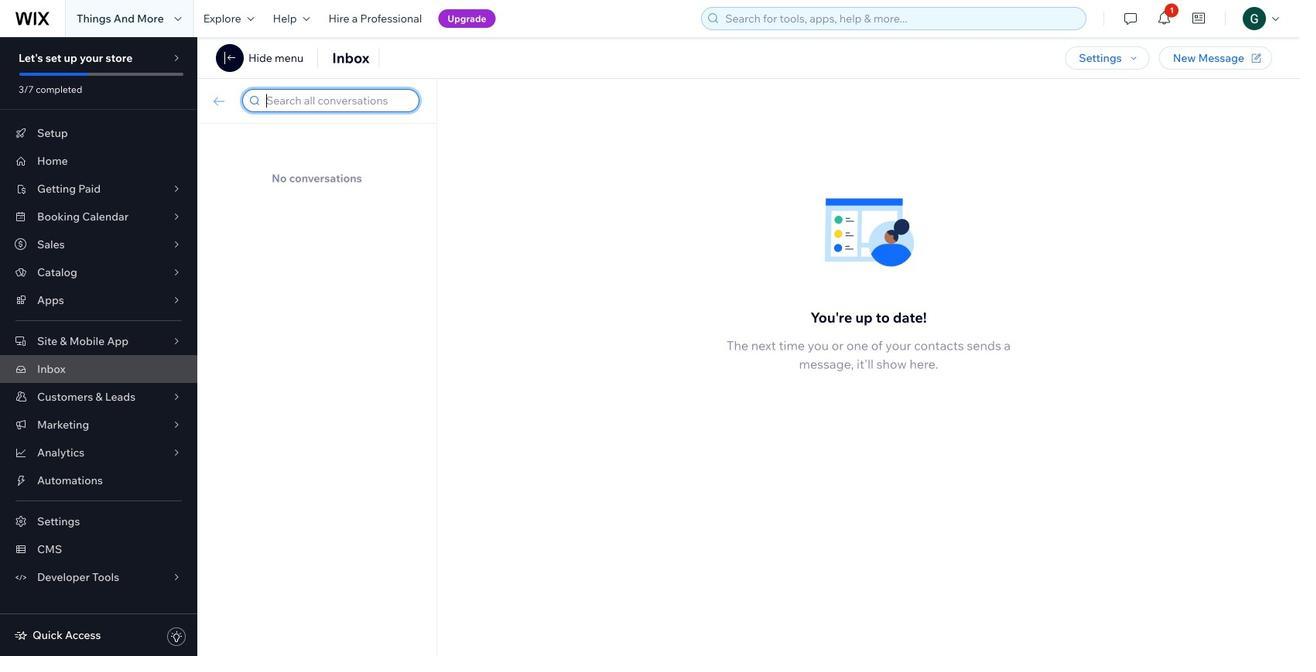 Task type: describe. For each thing, give the bounding box(es) containing it.
Search for tools, apps, help & more... field
[[721, 8, 1081, 29]]



Task type: vqa. For each thing, say whether or not it's contained in the screenshot.
Search all conversations field
yes



Task type: locate. For each thing, give the bounding box(es) containing it.
Search all conversations field
[[262, 90, 414, 111]]

sidebar element
[[0, 37, 197, 656]]



